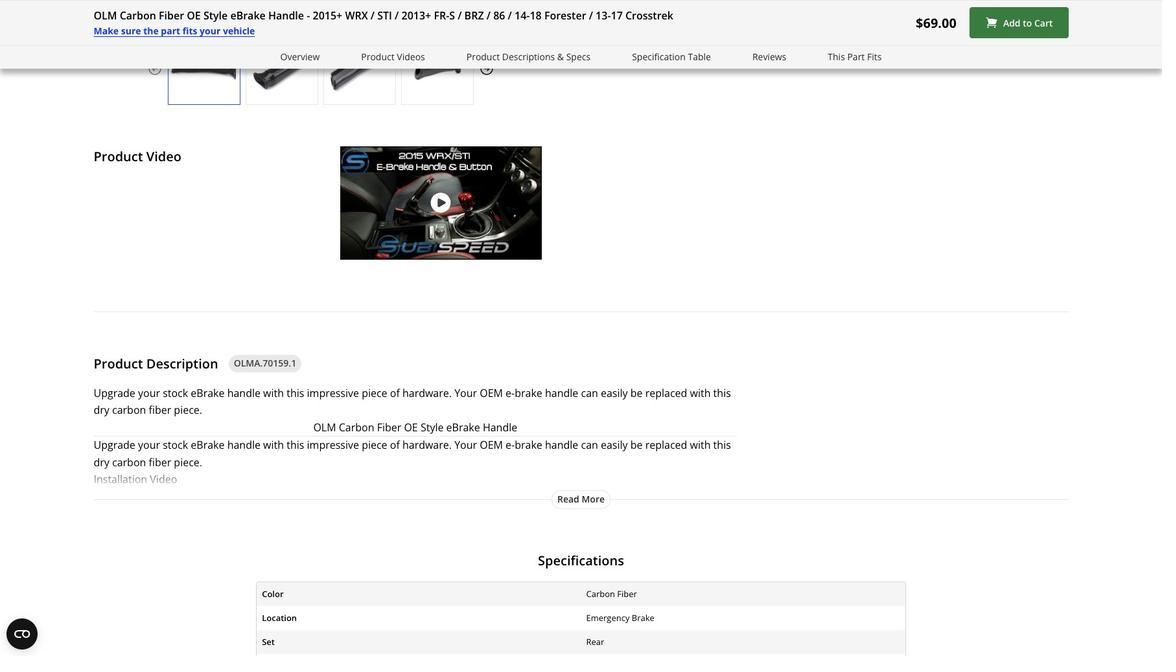 Task type: locate. For each thing, give the bounding box(es) containing it.
1 fiber from the top
[[149, 404, 171, 418]]

be for upgrade your stock ebrake handle with this impressive piece of hardware. your oem e-brake handle can easily be replaced with this dry carbon fiber piece. installation video this is an installation video for a similar item.  please note that you might need a rubber mallet to fully seat this product.  be careful when taking off the stock piece as to not change the shape of the part beneath the grip.  this can cause the installation to become more difficult if its shape has changed.
[[631, 439, 643, 453]]

the down more
[[591, 507, 607, 521]]

piece. inside upgrade your stock ebrake handle with this impressive piece of hardware. your oem e-brake handle can easily be replaced with this dry carbon fiber piece. olm carbon fiber oe style ebrake handle
[[174, 404, 202, 418]]

impressive inside 'upgrade your stock ebrake handle with this impressive piece of hardware. your oem e-brake handle can easily be replaced with this dry carbon fiber piece. installation video this is an installation video for a similar item.  please note that you might need a rubber mallet to fully seat this product.  be careful when taking off the stock piece as to not change the shape of the part beneath the grip.  this can cause the installation to become more difficult if its shape has changed.'
[[307, 439, 359, 453]]

0 vertical spatial installation
[[141, 490, 194, 504]]

for inside this part is new and carries a full manufacturer warranty. see manufacturer's website for additional details.
[[703, 37, 717, 51]]

1 piece. from the top
[[174, 404, 202, 418]]

1 vertical spatial impressive
[[307, 439, 359, 453]]

product inside product descriptions & specs link
[[467, 50, 500, 63]]

manufacturer's
[[587, 20, 667, 34]]

0 horizontal spatial olm
[[94, 8, 117, 23]]

your up installation
[[138, 439, 160, 453]]

overview link
[[281, 50, 320, 65]]

0 vertical spatial brake
[[515, 387, 543, 401]]

oe up 'upgrade your stock ebrake handle with this impressive piece of hardware. your oem e-brake handle can easily be replaced with this dry carbon fiber piece. installation video this is an installation video for a similar item.  please note that you might need a rubber mallet to fully seat this product.  be careful when taking off the stock piece as to not change the shape of the part beneath the grip.  this can cause the installation to become more difficult if its shape has changed.'
[[404, 421, 418, 435]]

open widget image
[[6, 619, 38, 650]]

1 vertical spatial upgrade
[[94, 439, 135, 453]]

2 olma.70159.1 olm carbon fiber oe style ebrake handle - 2015+ wrx / sti / 2013+ ft86 / 14-18 forester / 13-17 crosstrek, image from the left
[[246, 45, 317, 91]]

1 vertical spatial piece.
[[174, 456, 202, 470]]

your right the fits
[[200, 25, 221, 37]]

this down mallet
[[519, 507, 538, 521]]

hardware. inside upgrade your stock ebrake handle with this impressive piece of hardware. your oem e-brake handle can easily be replaced with this dry carbon fiber piece. olm carbon fiber oe style ebrake handle
[[403, 387, 452, 401]]

fiber
[[149, 404, 171, 418], [149, 456, 171, 470]]

your inside upgrade your stock ebrake handle with this impressive piece of hardware. your oem e-brake handle can easily be replaced with this dry carbon fiber piece. olm carbon fiber oe style ebrake handle
[[455, 387, 477, 401]]

2 piece. from the top
[[174, 456, 202, 470]]

add
[[1004, 17, 1021, 29]]

additional
[[720, 37, 768, 51]]

/ right the s
[[458, 8, 462, 23]]

fiber up make sure the part fits your vehicle link
[[159, 8, 184, 23]]

4 olma.70159.1 olm carbon fiber oe style ebrake handle - 2015+ wrx / sti / 2013+ ft86 / 14-18 forester / 13-17 crosstrek, image from the left
[[402, 45, 473, 91]]

off
[[155, 507, 168, 521]]

e- for video
[[506, 439, 515, 453]]

for right video
[[226, 490, 240, 504]]

dry inside 'upgrade your stock ebrake handle with this impressive piece of hardware. your oem e-brake handle can easily be replaced with this dry carbon fiber piece. installation video this is an installation video for a similar item.  please note that you might need a rubber mallet to fully seat this product.  be careful when taking off the stock piece as to not change the shape of the part beneath the grip.  this can cause the installation to become more difficult if its shape has changed.'
[[94, 456, 109, 470]]

2 dry from the top
[[94, 456, 109, 470]]

0 vertical spatial replaced
[[646, 387, 688, 401]]

fiber
[[159, 8, 184, 23], [377, 421, 402, 435], [618, 589, 637, 601]]

your inside 'upgrade your stock ebrake handle with this impressive piece of hardware. your oem e-brake handle can easily be replaced with this dry carbon fiber piece. installation video this is an installation video for a similar item.  please note that you might need a rubber mallet to fully seat this product.  be careful when taking off the stock piece as to not change the shape of the part beneath the grip.  this can cause the installation to become more difficult if its shape has changed.'
[[455, 439, 477, 453]]

e- for handle
[[506, 387, 515, 401]]

emergency brake
[[587, 613, 655, 625]]

fr-
[[434, 8, 450, 23]]

brake inside upgrade your stock ebrake handle with this impressive piece of hardware. your oem e-brake handle can easily be replaced with this dry carbon fiber piece. olm carbon fiber oe style ebrake handle
[[515, 387, 543, 401]]

1 vertical spatial of
[[390, 439, 400, 453]]

0 horizontal spatial a
[[243, 490, 249, 504]]

0 horizontal spatial oe
[[187, 8, 201, 23]]

installation
[[141, 490, 194, 504], [610, 507, 663, 521]]

0 vertical spatial olm
[[94, 8, 117, 23]]

easily for upgrade your stock ebrake handle with this impressive piece of hardware. your oem e-brake handle can easily be replaced with this dry carbon fiber piece. installation video this is an installation video for a similar item.  please note that you might need a rubber mallet to fully seat this product.  be careful when taking off the stock piece as to not change the shape of the part beneath the grip.  this can cause the installation to become more difficult if its shape has changed.
[[601, 439, 628, 453]]

1 horizontal spatial olm
[[314, 421, 336, 435]]

carbon for upgrade your stock ebrake handle with this impressive piece of hardware. your oem e-brake handle can easily be replaced with this dry carbon fiber piece. olm carbon fiber oe style ebrake handle
[[112, 404, 146, 418]]

1 vertical spatial piece
[[362, 439, 388, 453]]

0 vertical spatial your
[[200, 25, 221, 37]]

upgrade
[[94, 387, 135, 401], [94, 439, 135, 453]]

e-
[[506, 387, 515, 401], [506, 439, 515, 453]]

2 horizontal spatial part
[[747, 20, 767, 34]]

upgrade down product description
[[94, 387, 135, 401]]

fiber inside 'upgrade your stock ebrake handle with this impressive piece of hardware. your oem e-brake handle can easily be replaced with this dry carbon fiber piece. installation video this is an installation video for a similar item.  please note that you might need a rubber mallet to fully seat this product.  be careful when taking off the stock piece as to not change the shape of the part beneath the grip.  this can cause the installation to become more difficult if its shape has changed.'
[[149, 456, 171, 470]]

2 vertical spatial carbon
[[587, 589, 615, 601]]

this
[[724, 20, 744, 34], [828, 50, 846, 63], [94, 490, 113, 504], [519, 507, 538, 521]]

1 vertical spatial handle
[[483, 421, 518, 435]]

replaced for upgrade your stock ebrake handle with this impressive piece of hardware. your oem e-brake handle can easily be replaced with this dry carbon fiber piece. olm carbon fiber oe style ebrake handle
[[646, 387, 688, 401]]

1 horizontal spatial is
[[769, 20, 777, 34]]

oem inside 'upgrade your stock ebrake handle with this impressive piece of hardware. your oem e-brake handle can easily be replaced with this dry carbon fiber piece. installation video this is an installation video for a similar item.  please note that you might need a rubber mallet to fully seat this product.  be careful when taking off the stock piece as to not change the shape of the part beneath the grip.  this can cause the installation to become more difficult if its shape has changed.'
[[480, 439, 503, 453]]

1 vertical spatial fiber
[[377, 421, 402, 435]]

product.
[[629, 490, 670, 504]]

0 horizontal spatial installation
[[141, 490, 194, 504]]

can
[[581, 387, 598, 401], [581, 439, 598, 453], [541, 507, 558, 521]]

brake for upgrade your stock ebrake handle with this impressive piece of hardware. your oem e-brake handle can easily be replaced with this dry carbon fiber piece. olm carbon fiber oe style ebrake handle
[[515, 387, 543, 401]]

1 be from the top
[[631, 387, 643, 401]]

product for product descriptions & specs
[[467, 50, 500, 63]]

0 vertical spatial stock
[[163, 387, 188, 401]]

/ right sti
[[395, 8, 399, 23]]

oe inside upgrade your stock ebrake handle with this impressive piece of hardware. your oem e-brake handle can easily be replaced with this dry carbon fiber piece. olm carbon fiber oe style ebrake handle
[[404, 421, 418, 435]]

easily for upgrade your stock ebrake handle with this impressive piece of hardware. your oem e-brake handle can easily be replaced with this dry carbon fiber piece. olm carbon fiber oe style ebrake handle
[[601, 387, 628, 401]]

upgrade inside 'upgrade your stock ebrake handle with this impressive piece of hardware. your oem e-brake handle can easily be replaced with this dry carbon fiber piece. installation video this is an installation video for a similar item.  please note that you might need a rubber mallet to fully seat this product.  be careful when taking off the stock piece as to not change the shape of the part beneath the grip.  this can cause the installation to become more difficult if its shape has changed.'
[[94, 439, 135, 453]]

carbon down product description
[[112, 404, 146, 418]]

fiber up emergency brake
[[618, 589, 637, 601]]

a right need
[[473, 490, 478, 504]]

carbon inside 'upgrade your stock ebrake handle with this impressive piece of hardware. your oem e-brake handle can easily be replaced with this dry carbon fiber piece. installation video this is an installation video for a similar item.  please note that you might need a rubber mallet to fully seat this product.  be careful when taking off the stock piece as to not change the shape of the part beneath the grip.  this can cause the installation to become more difficult if its shape has changed.'
[[112, 456, 146, 470]]

your for upgrade your stock ebrake handle with this impressive piece of hardware. your oem e-brake handle can easily be replaced with this dry carbon fiber piece. installation video this is an installation video for a similar item.  please note that you might need a rubber mallet to fully seat this product.  be careful when taking off the stock piece as to not change the shape of the part beneath the grip.  this can cause the installation to become more difficult if its shape has changed.
[[138, 439, 160, 453]]

1 brake from the top
[[515, 387, 543, 401]]

2 vertical spatial stock
[[190, 507, 215, 521]]

specification
[[632, 50, 686, 63]]

1 vertical spatial brake
[[515, 439, 543, 453]]

piece inside upgrade your stock ebrake handle with this impressive piece of hardware. your oem e-brake handle can easily be replaced with this dry carbon fiber piece. olm carbon fiber oe style ebrake handle
[[362, 387, 388, 401]]

read
[[558, 493, 580, 506]]

86
[[494, 8, 505, 23]]

1 horizontal spatial carbon
[[339, 421, 375, 435]]

1 horizontal spatial installation
[[610, 507, 663, 521]]

0 horizontal spatial is
[[116, 490, 124, 504]]

1 vertical spatial oem
[[480, 439, 503, 453]]

17
[[611, 8, 623, 23]]

go to right image image
[[479, 61, 494, 76]]

style up the 'vehicle'
[[204, 8, 228, 23]]

be inside 'upgrade your stock ebrake handle with this impressive piece of hardware. your oem e-brake handle can easily be replaced with this dry carbon fiber piece. installation video this is an installation video for a similar item.  please note that you might need a rubber mallet to fully seat this product.  be careful when taking off the stock piece as to not change the shape of the part beneath the grip.  this can cause the installation to become more difficult if its shape has changed.'
[[631, 439, 643, 453]]

shape down note
[[347, 507, 377, 521]]

a left full
[[859, 20, 865, 34]]

part
[[747, 20, 767, 34], [161, 25, 180, 37], [410, 507, 430, 521]]

2 your from the top
[[455, 439, 477, 453]]

1 vertical spatial carbon
[[112, 456, 146, 470]]

1 horizontal spatial a
[[473, 490, 478, 504]]

1 vertical spatial be
[[631, 439, 643, 453]]

easily inside 'upgrade your stock ebrake handle with this impressive piece of hardware. your oem e-brake handle can easily be replaced with this dry carbon fiber piece. installation video this is an installation video for a similar item.  please note that you might need a rubber mallet to fully seat this product.  be careful when taking off the stock piece as to not change the shape of the part beneath the grip.  this can cause the installation to become more difficult if its shape has changed.'
[[601, 439, 628, 453]]

piece. up video
[[174, 456, 202, 470]]

a up as
[[243, 490, 249, 504]]

ebrake inside 'upgrade your stock ebrake handle with this impressive piece of hardware. your oem e-brake handle can easily be replaced with this dry carbon fiber piece. installation video this is an installation video for a similar item.  please note that you might need a rubber mallet to fully seat this product.  be careful when taking off the stock piece as to not change the shape of the part beneath the grip.  this can cause the installation to become more difficult if its shape has changed.'
[[191, 439, 225, 453]]

beneath
[[433, 507, 473, 521]]

2 be from the top
[[631, 439, 643, 453]]

2 e- from the top
[[506, 439, 515, 453]]

1 vertical spatial replaced
[[646, 439, 688, 453]]

0 vertical spatial oem
[[480, 387, 503, 401]]

careful
[[688, 490, 721, 504]]

olma.70159.1 olm carbon fiber oe style ebrake handle - 2015+ wrx / sti / 2013+ ft86 / 14-18 forester / 13-17 crosstrek, image down olm carbon fiber oe style ebrake handle - 2015+ wrx / sti / 2013+ fr-s / brz / 86 / 14-18 forester / 13-17 crosstrek make sure the part fits your vehicle
[[324, 45, 395, 91]]

1 upgrade from the top
[[94, 387, 135, 401]]

replaced for upgrade your stock ebrake handle with this impressive piece of hardware. your oem e-brake handle can easily be replaced with this dry carbon fiber piece. installation video this is an installation video for a similar item.  please note that you might need a rubber mallet to fully seat this product.  be careful when taking off the stock piece as to not change the shape of the part beneath the grip.  this can cause the installation to become more difficult if its shape has changed.
[[646, 439, 688, 453]]

become
[[679, 507, 717, 521]]

1 vertical spatial your
[[455, 439, 477, 453]]

olma.70159.1 olm carbon fiber oe style ebrake handle - 2015+ wrx / sti / 2013+ ft86 / 14-18 forester / 13-17 crosstrek, image
[[168, 45, 240, 91], [246, 45, 317, 91], [324, 45, 395, 91], [402, 45, 473, 91]]

easily
[[601, 387, 628, 401], [601, 439, 628, 453]]

e- inside 'upgrade your stock ebrake handle with this impressive piece of hardware. your oem e-brake handle can easily be replaced with this dry carbon fiber piece. installation video this is an installation video for a similar item.  please note that you might need a rubber mallet to fully seat this product.  be careful when taking off the stock piece as to not change the shape of the part beneath the grip.  this can cause the installation to become more difficult if its shape has changed.'
[[506, 439, 515, 453]]

2 vertical spatial your
[[138, 439, 160, 453]]

0 vertical spatial easily
[[601, 387, 628, 401]]

1 vertical spatial for
[[226, 490, 240, 504]]

0 horizontal spatial for
[[226, 490, 240, 504]]

is inside this part is new and carries a full manufacturer warranty. see manufacturer's website for additional details.
[[769, 20, 777, 34]]

more
[[94, 524, 120, 538]]

1 horizontal spatial style
[[421, 421, 444, 435]]

0 vertical spatial fiber
[[149, 404, 171, 418]]

of inside upgrade your stock ebrake handle with this impressive piece of hardware. your oem e-brake handle can easily be replaced with this dry carbon fiber piece. olm carbon fiber oe style ebrake handle
[[390, 387, 400, 401]]

product for product videos
[[361, 50, 395, 63]]

as
[[246, 507, 257, 521]]

2 vertical spatial piece
[[218, 507, 243, 521]]

stock
[[163, 387, 188, 401], [163, 439, 188, 453], [190, 507, 215, 521]]

part left the fits
[[161, 25, 180, 37]]

oe up the fits
[[187, 8, 201, 23]]

0 vertical spatial can
[[581, 387, 598, 401]]

part up the additional
[[747, 20, 767, 34]]

2 horizontal spatial carbon
[[587, 589, 615, 601]]

with
[[263, 387, 284, 401], [690, 387, 711, 401], [263, 439, 284, 453], [690, 439, 711, 453]]

the right sure
[[143, 25, 159, 37]]

specification table
[[632, 50, 711, 63]]

the
[[143, 25, 159, 37], [171, 507, 187, 521], [329, 507, 345, 521], [392, 507, 408, 521], [476, 507, 492, 521], [591, 507, 607, 521]]

your inside 'upgrade your stock ebrake handle with this impressive piece of hardware. your oem e-brake handle can easily be replaced with this dry carbon fiber piece. installation video this is an installation video for a similar item.  please note that you might need a rubber mallet to fully seat this product.  be careful when taking off the stock piece as to not change the shape of the part beneath the grip.  this can cause the installation to become more difficult if its shape has changed.'
[[138, 439, 160, 453]]

an
[[126, 490, 138, 504]]

s
[[450, 8, 455, 23]]

is left new
[[769, 20, 777, 34]]

0 vertical spatial style
[[204, 8, 228, 23]]

fiber inside olm carbon fiber oe style ebrake handle - 2015+ wrx / sti / 2013+ fr-s / brz / 86 / 14-18 forester / 13-17 crosstrek make sure the part fits your vehicle
[[159, 8, 184, 23]]

0 vertical spatial e-
[[506, 387, 515, 401]]

0 vertical spatial upgrade
[[94, 387, 135, 401]]

2 brake from the top
[[515, 439, 543, 453]]

1 vertical spatial video
[[150, 473, 177, 487]]

style up 'upgrade your stock ebrake handle with this impressive piece of hardware. your oem e-brake handle can easily be replaced with this dry carbon fiber piece. installation video this is an installation video for a similar item.  please note that you might need a rubber mallet to fully seat this product.  be careful when taking off the stock piece as to not change the shape of the part beneath the grip.  this can cause the installation to become more difficult if its shape has changed.'
[[421, 421, 444, 435]]

shape right its at the left bottom
[[184, 524, 213, 538]]

1 oem from the top
[[480, 387, 503, 401]]

carbon up installation
[[112, 456, 146, 470]]

0 vertical spatial hardware.
[[403, 387, 452, 401]]

is
[[769, 20, 777, 34], [116, 490, 124, 504]]

installation
[[94, 473, 147, 487]]

0 vertical spatial impressive
[[307, 387, 359, 401]]

1 horizontal spatial handle
[[483, 421, 518, 435]]

1 horizontal spatial for
[[703, 37, 717, 51]]

1 dry from the top
[[94, 404, 109, 418]]

1 vertical spatial hardware.
[[403, 439, 452, 453]]

piece
[[362, 387, 388, 401], [362, 439, 388, 453], [218, 507, 243, 521]]

1 vertical spatial your
[[138, 387, 160, 401]]

fiber for upgrade your stock ebrake handle with this impressive piece of hardware. your oem e-brake handle can easily be replaced with this dry carbon fiber piece. olm carbon fiber oe style ebrake handle
[[149, 404, 171, 418]]

product descriptions & specs
[[467, 50, 591, 63]]

0 horizontal spatial part
[[161, 25, 180, 37]]

2 carbon from the top
[[112, 456, 146, 470]]

1 vertical spatial style
[[421, 421, 444, 435]]

oe
[[187, 8, 201, 23], [404, 421, 418, 435]]

hardware.
[[403, 387, 452, 401], [403, 439, 452, 453]]

oe inside olm carbon fiber oe style ebrake handle - 2015+ wrx / sti / 2013+ fr-s / brz / 86 / 14-18 forester / 13-17 crosstrek make sure the part fits your vehicle
[[187, 8, 201, 23]]

carbon inside upgrade your stock ebrake handle with this impressive piece of hardware. your oem e-brake handle can easily be replaced with this dry carbon fiber piece. olm carbon fiber oe style ebrake handle
[[112, 404, 146, 418]]

carbon
[[120, 8, 156, 23], [339, 421, 375, 435], [587, 589, 615, 601]]

0 horizontal spatial carbon
[[120, 8, 156, 23]]

0 vertical spatial oe
[[187, 8, 201, 23]]

to right as
[[259, 507, 269, 521]]

read more
[[558, 493, 605, 506]]

specifications
[[538, 552, 624, 570]]

1 vertical spatial easily
[[601, 439, 628, 453]]

of
[[390, 387, 400, 401], [390, 439, 400, 453], [379, 507, 389, 521]]

the down you
[[392, 507, 408, 521]]

1 vertical spatial oe
[[404, 421, 418, 435]]

2 impressive from the top
[[307, 439, 359, 453]]

1 horizontal spatial fiber
[[377, 421, 402, 435]]

replaced inside 'upgrade your stock ebrake handle with this impressive piece of hardware. your oem e-brake handle can easily be replaced with this dry carbon fiber piece. installation video this is an installation video for a similar item.  please note that you might need a rubber mallet to fully seat this product.  be careful when taking off the stock piece as to not change the shape of the part beneath the grip.  this can cause the installation to become more difficult if its shape has changed.'
[[646, 439, 688, 453]]

0 horizontal spatial shape
[[184, 524, 213, 538]]

fiber inside upgrade your stock ebrake handle with this impressive piece of hardware. your oem e-brake handle can easily be replaced with this dry carbon fiber piece. olm carbon fiber oe style ebrake handle
[[149, 404, 171, 418]]

new
[[780, 20, 800, 34]]

carbon inside olm carbon fiber oe style ebrake handle - 2015+ wrx / sti / 2013+ fr-s / brz / 86 / 14-18 forester / 13-17 crosstrek make sure the part fits your vehicle
[[120, 8, 156, 23]]

shape
[[347, 507, 377, 521], [184, 524, 213, 538]]

upgrade inside upgrade your stock ebrake handle with this impressive piece of hardware. your oem e-brake handle can easily be replaced with this dry carbon fiber piece. olm carbon fiber oe style ebrake handle
[[94, 387, 135, 401]]

oem for video
[[480, 439, 503, 453]]

upgrade up installation
[[94, 439, 135, 453]]

brz
[[465, 8, 484, 23]]

ebrake
[[231, 8, 266, 23], [191, 387, 225, 401], [447, 421, 480, 435], [191, 439, 225, 453]]

your inside upgrade your stock ebrake handle with this impressive piece of hardware. your oem e-brake handle can easily be replaced with this dry carbon fiber piece. olm carbon fiber oe style ebrake handle
[[138, 387, 160, 401]]

/ left 13-
[[589, 8, 593, 23]]

1 vertical spatial fiber
[[149, 456, 171, 470]]

and
[[803, 20, 821, 34]]

1 your from the top
[[455, 387, 477, 401]]

piece. inside 'upgrade your stock ebrake handle with this impressive piece of hardware. your oem e-brake handle can easily be replaced with this dry carbon fiber piece. installation video this is an installation video for a similar item.  please note that you might need a rubber mallet to fully seat this product.  be careful when taking off the stock piece as to not change the shape of the part beneath the grip.  this can cause the installation to become more difficult if its shape has changed.'
[[174, 456, 202, 470]]

warranty:
[[669, 20, 722, 34]]

to right add
[[1024, 17, 1033, 29]]

full
[[867, 20, 883, 34]]

sure
[[121, 25, 141, 37]]

fits
[[183, 25, 197, 37]]

0 vertical spatial your
[[455, 387, 477, 401]]

0 vertical spatial carbon
[[112, 404, 146, 418]]

2 replaced from the top
[[646, 439, 688, 453]]

style inside upgrade your stock ebrake handle with this impressive piece of hardware. your oem e-brake handle can easily be replaced with this dry carbon fiber piece. olm carbon fiber oe style ebrake handle
[[421, 421, 444, 435]]

similar
[[251, 490, 284, 504]]

4 / from the left
[[487, 8, 491, 23]]

2 easily from the top
[[601, 439, 628, 453]]

can inside upgrade your stock ebrake handle with this impressive piece of hardware. your oem e-brake handle can easily be replaced with this dry carbon fiber piece. olm carbon fiber oe style ebrake handle
[[581, 387, 598, 401]]

1 horizontal spatial part
[[410, 507, 430, 521]]

impressive for video
[[307, 439, 359, 453]]

0 horizontal spatial handle
[[268, 8, 304, 23]]

0 vertical spatial fiber
[[159, 8, 184, 23]]

note
[[347, 490, 370, 504]]

your inside olm carbon fiber oe style ebrake handle - 2015+ wrx / sti / 2013+ fr-s / brz / 86 / 14-18 forester / 13-17 crosstrek make sure the part fits your vehicle
[[200, 25, 221, 37]]

1 vertical spatial olm
[[314, 421, 336, 435]]

olma.70159.1 olm carbon fiber oe style ebrake handle - 2015+ wrx / sti / 2013+ ft86 / 14-18 forester / 13-17 crosstrek, image down the 'vehicle'
[[246, 45, 317, 91]]

fiber up off
[[149, 456, 171, 470]]

2 hardware. from the top
[[403, 439, 452, 453]]

stock for upgrade your stock ebrake handle with this impressive piece of hardware. your oem e-brake handle can easily be replaced with this dry carbon fiber piece. installation video this is an installation video for a similar item.  please note that you might need a rubber mallet to fully seat this product.  be careful when taking off the stock piece as to not change the shape of the part beneath the grip.  this can cause the installation to become more difficult if its shape has changed.
[[163, 439, 188, 453]]

for down warranty:
[[703, 37, 717, 51]]

carbon inside upgrade your stock ebrake handle with this impressive piece of hardware. your oem e-brake handle can easily be replaced with this dry carbon fiber piece. olm carbon fiber oe style ebrake handle
[[339, 421, 375, 435]]

easily inside upgrade your stock ebrake handle with this impressive piece of hardware. your oem e-brake handle can easily be replaced with this dry carbon fiber piece. olm carbon fiber oe style ebrake handle
[[601, 387, 628, 401]]

product for product video
[[94, 148, 143, 165]]

0 vertical spatial piece
[[362, 387, 388, 401]]

installation down product.
[[610, 507, 663, 521]]

1 horizontal spatial oe
[[404, 421, 418, 435]]

your down product description
[[138, 387, 160, 401]]

fits
[[868, 50, 882, 63]]

1 vertical spatial dry
[[94, 456, 109, 470]]

0 horizontal spatial fiber
[[159, 8, 184, 23]]

fiber down product description
[[149, 404, 171, 418]]

product inside product videos link
[[361, 50, 395, 63]]

1 e- from the top
[[506, 387, 515, 401]]

0 vertical spatial piece.
[[174, 404, 202, 418]]

2013+
[[402, 8, 431, 23]]

0 vertical spatial of
[[390, 387, 400, 401]]

for
[[703, 37, 717, 51], [226, 490, 240, 504]]

1 vertical spatial e-
[[506, 439, 515, 453]]

/ left sti
[[371, 8, 375, 23]]

/ right 86
[[508, 8, 512, 23]]

1 vertical spatial stock
[[163, 439, 188, 453]]

be inside upgrade your stock ebrake handle with this impressive piece of hardware. your oem e-brake handle can easily be replaced with this dry carbon fiber piece. olm carbon fiber oe style ebrake handle
[[631, 387, 643, 401]]

of for video
[[390, 439, 400, 453]]

hardware. inside 'upgrade your stock ebrake handle with this impressive piece of hardware. your oem e-brake handle can easily be replaced with this dry carbon fiber piece. installation video this is an installation video for a similar item.  please note that you might need a rubber mallet to fully seat this product.  be careful when taking off the stock piece as to not change the shape of the part beneath the grip.  this can cause the installation to become more difficult if its shape has changed.'
[[403, 439, 452, 453]]

piece. for olm
[[174, 404, 202, 418]]

stock inside upgrade your stock ebrake handle with this impressive piece of hardware. your oem e-brake handle can easily be replaced with this dry carbon fiber piece. olm carbon fiber oe style ebrake handle
[[163, 387, 188, 401]]

olma.70159.1 olm carbon fiber oe style ebrake handle - 2015+ wrx / sti / 2013+ ft86 / 14-18 forester / 13-17 crosstrek, image left go to right image
[[402, 45, 473, 91]]

1 vertical spatial is
[[116, 490, 124, 504]]

2 fiber from the top
[[149, 456, 171, 470]]

1 impressive from the top
[[307, 387, 359, 401]]

1 vertical spatial installation
[[610, 507, 663, 521]]

2 horizontal spatial a
[[859, 20, 865, 34]]

installation up off
[[141, 490, 194, 504]]

piece. down description
[[174, 404, 202, 418]]

0 horizontal spatial style
[[204, 8, 228, 23]]

impressive inside upgrade your stock ebrake handle with this impressive piece of hardware. your oem e-brake handle can easily be replaced with this dry carbon fiber piece. olm carbon fiber oe style ebrake handle
[[307, 387, 359, 401]]

dry inside upgrade your stock ebrake handle with this impressive piece of hardware. your oem e-brake handle can easily be replaced with this dry carbon fiber piece. olm carbon fiber oe style ebrake handle
[[94, 404, 109, 418]]

e- inside upgrade your stock ebrake handle with this impressive piece of hardware. your oem e-brake handle can easily be replaced with this dry carbon fiber piece. olm carbon fiber oe style ebrake handle
[[506, 387, 515, 401]]

2 / from the left
[[395, 8, 399, 23]]

olma.70159.1 olm carbon fiber oe style ebrake handle - 2015+ wrx / sti / 2013+ ft86 / 14-18 forester / 13-17 crosstrek, image down the fits
[[168, 45, 240, 91]]

this up the additional
[[724, 20, 744, 34]]

0 vertical spatial dry
[[94, 404, 109, 418]]

1 vertical spatial can
[[581, 439, 598, 453]]

for inside 'upgrade your stock ebrake handle with this impressive piece of hardware. your oem e-brake handle can easily be replaced with this dry carbon fiber piece. installation video this is an installation video for a similar item.  please note that you might need a rubber mallet to fully seat this product.  be careful when taking off the stock piece as to not change the shape of the part beneath the grip.  this can cause the installation to become more difficult if its shape has changed.'
[[226, 490, 240, 504]]

is inside 'upgrade your stock ebrake handle with this impressive piece of hardware. your oem e-brake handle can easily be replaced with this dry carbon fiber piece. installation video this is an installation video for a similar item.  please note that you might need a rubber mallet to fully seat this product.  be careful when taking off the stock piece as to not change the shape of the part beneath the grip.  this can cause the installation to become more difficult if its shape has changed.'
[[116, 490, 124, 504]]

hardware. for handle
[[403, 387, 452, 401]]

1 vertical spatial carbon
[[339, 421, 375, 435]]

fiber up 'upgrade your stock ebrake handle with this impressive piece of hardware. your oem e-brake handle can easily be replaced with this dry carbon fiber piece. installation video this is an installation video for a similar item.  please note that you might need a rubber mallet to fully seat this product.  be careful when taking off the stock piece as to not change the shape of the part beneath the grip.  this can cause the installation to become more difficult if its shape has changed.'
[[377, 421, 402, 435]]

2 oem from the top
[[480, 439, 503, 453]]

0 vertical spatial carbon
[[120, 8, 156, 23]]

2 upgrade from the top
[[94, 439, 135, 453]]

this
[[287, 387, 304, 401], [714, 387, 731, 401], [287, 439, 304, 453], [714, 439, 731, 453], [609, 490, 626, 504]]

carries
[[824, 20, 856, 34]]

1 easily from the top
[[601, 387, 628, 401]]

1 horizontal spatial shape
[[347, 507, 377, 521]]

/ left 86
[[487, 8, 491, 23]]

oem inside upgrade your stock ebrake handle with this impressive piece of hardware. your oem e-brake handle can easily be replaced with this dry carbon fiber piece. olm carbon fiber oe style ebrake handle
[[480, 387, 503, 401]]

brake inside 'upgrade your stock ebrake handle with this impressive piece of hardware. your oem e-brake handle can easily be replaced with this dry carbon fiber piece. installation video this is an installation video for a similar item.  please note that you might need a rubber mallet to fully seat this product.  be careful when taking off the stock piece as to not change the shape of the part beneath the grip.  this can cause the installation to become more difficult if its shape has changed.'
[[515, 439, 543, 453]]

upgrade for upgrade your stock ebrake handle with this impressive piece of hardware. your oem e-brake handle can easily be replaced with this dry carbon fiber piece. olm carbon fiber oe style ebrake handle
[[94, 387, 135, 401]]

can for upgrade your stock ebrake handle with this impressive piece of hardware. your oem e-brake handle can easily be replaced with this dry carbon fiber piece. installation video this is an installation video for a similar item.  please note that you might need a rubber mallet to fully seat this product.  be careful when taking off the stock piece as to not change the shape of the part beneath the grip.  this can cause the installation to become more difficult if its shape has changed.
[[581, 439, 598, 453]]

crosstrek
[[626, 8, 674, 23]]

0 vertical spatial for
[[703, 37, 717, 51]]

be
[[631, 387, 643, 401], [631, 439, 643, 453]]

1 replaced from the top
[[646, 387, 688, 401]]

0 vertical spatial handle
[[268, 8, 304, 23]]

you
[[394, 490, 412, 504]]

your for handle
[[455, 387, 477, 401]]

your for upgrade your stock ebrake handle with this impressive piece of hardware. your oem e-brake handle can easily be replaced with this dry carbon fiber piece. olm carbon fiber oe style ebrake handle
[[138, 387, 160, 401]]

olm carbon fiber oe style ebrake handle - 2015+ wrx / sti / 2013+ fr-s / brz / 86 / 14-18 forester / 13-17 crosstrek make sure the part fits your vehicle
[[94, 8, 674, 37]]

its
[[170, 524, 181, 538]]

2 horizontal spatial fiber
[[618, 589, 637, 601]]

piece.
[[174, 404, 202, 418], [174, 456, 202, 470]]

is left an
[[116, 490, 124, 504]]

1 vertical spatial shape
[[184, 524, 213, 538]]

oem for handle
[[480, 387, 503, 401]]

1 carbon from the top
[[112, 404, 146, 418]]

reviews
[[753, 50, 787, 63]]

overview
[[281, 50, 320, 63]]

0 vertical spatial is
[[769, 20, 777, 34]]

1 hardware. from the top
[[403, 387, 452, 401]]

0 vertical spatial be
[[631, 387, 643, 401]]

part down the might
[[410, 507, 430, 521]]

replaced inside upgrade your stock ebrake handle with this impressive piece of hardware. your oem e-brake handle can easily be replaced with this dry carbon fiber piece. olm carbon fiber oe style ebrake handle
[[646, 387, 688, 401]]



Task type: describe. For each thing, give the bounding box(es) containing it.
fiber inside upgrade your stock ebrake handle with this impressive piece of hardware. your oem e-brake handle can easily be replaced with this dry carbon fiber piece. olm carbon fiber oe style ebrake handle
[[377, 421, 402, 435]]

stock for upgrade your stock ebrake handle with this impressive piece of hardware. your oem e-brake handle can easily be replaced with this dry carbon fiber piece. olm carbon fiber oe style ebrake handle
[[163, 387, 188, 401]]

the down please
[[329, 507, 345, 521]]

0 vertical spatial video
[[146, 148, 182, 165]]

product video
[[94, 148, 182, 165]]

14-
[[515, 8, 530, 23]]

carbon for upgrade your stock ebrake handle with this impressive piece of hardware. your oem e-brake handle can easily be replaced with this dry carbon fiber piece. installation video this is an installation video for a similar item.  please note that you might need a rubber mallet to fully seat this product.  be careful when taking off the stock piece as to not change the shape of the part beneath the grip.  this can cause the installation to become more difficult if its shape has changed.
[[112, 456, 146, 470]]

warranty.
[[955, 20, 1001, 34]]

location
[[262, 613, 297, 625]]

that
[[372, 490, 392, 504]]

product videos
[[361, 50, 425, 63]]

fiber for upgrade your stock ebrake handle with this impressive piece of hardware. your oem e-brake handle can easily be replaced with this dry carbon fiber piece. installation video this is an installation video for a similar item.  please note that you might need a rubber mallet to fully seat this product.  be careful when taking off the stock piece as to not change the shape of the part beneath the grip.  this can cause the installation to become more difficult if its shape has changed.
[[149, 456, 171, 470]]

2015+
[[313, 8, 343, 23]]

3 olma.70159.1 olm carbon fiber oe style ebrake handle - 2015+ wrx / sti / 2013+ ft86 / 14-18 forester / 13-17 crosstrek, image from the left
[[324, 45, 395, 91]]

upgrade your stock ebrake handle with this impressive piece of hardware. your oem e-brake handle can easily be replaced with this dry carbon fiber piece. olm carbon fiber oe style ebrake handle
[[94, 387, 731, 435]]

videos
[[397, 50, 425, 63]]

handle inside upgrade your stock ebrake handle with this impressive piece of hardware. your oem e-brake handle can easily be replaced with this dry carbon fiber piece. olm carbon fiber oe style ebrake handle
[[483, 421, 518, 435]]

manufacturer
[[885, 20, 952, 34]]

of for handle
[[390, 387, 400, 401]]

rear
[[587, 637, 605, 649]]

changed.
[[236, 524, 280, 538]]

not
[[272, 507, 288, 521]]

description
[[146, 355, 218, 373]]

see
[[1003, 20, 1021, 34]]

1 olma.70159.1 olm carbon fiber oe style ebrake handle - 2015+ wrx / sti / 2013+ ft86 / 14-18 forester / 13-17 crosstrek, image from the left
[[168, 45, 240, 91]]

the inside olm carbon fiber oe style ebrake handle - 2015+ wrx / sti / 2013+ fr-s / brz / 86 / 14-18 forester / 13-17 crosstrek make sure the part fits your vehicle
[[143, 25, 159, 37]]

product description
[[94, 355, 218, 373]]

dry for upgrade your stock ebrake handle with this impressive piece of hardware. your oem e-brake handle can easily be replaced with this dry carbon fiber piece. olm carbon fiber oe style ebrake handle
[[94, 404, 109, 418]]

upgrade for upgrade your stock ebrake handle with this impressive piece of hardware. your oem e-brake handle can easily be replaced with this dry carbon fiber piece. installation video this is an installation video for a similar item.  please note that you might need a rubber mallet to fully seat this product.  be careful when taking off the stock piece as to not change the shape of the part beneath the grip.  this can cause the installation to become more difficult if its shape has changed.
[[94, 439, 135, 453]]

olm inside olm carbon fiber oe style ebrake handle - 2015+ wrx / sti / 2013+ fr-s / brz / 86 / 14-18 forester / 13-17 crosstrek make sure the part fits your vehicle
[[94, 8, 117, 23]]

item.
[[286, 490, 311, 504]]

to left the fully
[[550, 490, 560, 504]]

style inside olm carbon fiber oe style ebrake handle - 2015+ wrx / sti / 2013+ fr-s / brz / 86 / 14-18 forester / 13-17 crosstrek make sure the part fits your vehicle
[[204, 8, 228, 23]]

piece. for installation
[[174, 456, 202, 470]]

brake for upgrade your stock ebrake handle with this impressive piece of hardware. your oem e-brake handle can easily be replaced with this dry carbon fiber piece. installation video this is an installation video for a similar item.  please note that you might need a rubber mallet to fully seat this product.  be careful when taking off the stock piece as to not change the shape of the part beneath the grip.  this can cause the installation to become more difficult if its shape has changed.
[[515, 439, 543, 453]]

descriptions
[[502, 50, 555, 63]]

set
[[262, 637, 275, 649]]

5 / from the left
[[508, 8, 512, 23]]

impressive for carbon
[[307, 387, 359, 401]]

hardware. for video
[[403, 439, 452, 453]]

be
[[672, 490, 685, 504]]

rubber
[[481, 490, 514, 504]]

part inside 'upgrade your stock ebrake handle with this impressive piece of hardware. your oem e-brake handle can easily be replaced with this dry carbon fiber piece. installation video this is an installation video for a similar item.  please note that you might need a rubber mallet to fully seat this product.  be careful when taking off the stock piece as to not change the shape of the part beneath the grip.  this can cause the installation to become more difficult if its shape has changed.'
[[410, 507, 430, 521]]

make sure the part fits your vehicle link
[[94, 24, 255, 39]]

video
[[197, 490, 223, 504]]

1 / from the left
[[371, 8, 375, 23]]

manufacturer's
[[587, 37, 661, 51]]

cause
[[561, 507, 589, 521]]

manufacturer's warranty:
[[587, 20, 722, 34]]

-
[[307, 8, 310, 23]]

the right off
[[171, 507, 187, 521]]

this up when
[[94, 490, 113, 504]]

table
[[688, 50, 711, 63]]

specs
[[567, 50, 591, 63]]

olm inside upgrade your stock ebrake handle with this impressive piece of hardware. your oem e-brake handle can easily be replaced with this dry carbon fiber piece. olm carbon fiber oe style ebrake handle
[[314, 421, 336, 435]]

a inside this part is new and carries a full manufacturer warranty. see manufacturer's website for additional details.
[[859, 20, 865, 34]]

piece for handle
[[362, 387, 388, 401]]

when
[[94, 507, 120, 521]]

taking
[[123, 507, 153, 521]]

video inside 'upgrade your stock ebrake handle with this impressive piece of hardware. your oem e-brake handle can easily be replaced with this dry carbon fiber piece. installation video this is an installation video for a similar item.  please note that you might need a rubber mallet to fully seat this product.  be careful when taking off the stock piece as to not change the shape of the part beneath the grip.  this can cause the installation to become more difficult if its shape has changed.'
[[150, 473, 177, 487]]

this left part
[[828, 50, 846, 63]]

upgrade your stock ebrake handle with this impressive piece of hardware. your oem e-brake handle can easily be replaced with this dry carbon fiber piece. installation video this is an installation video for a similar item.  please note that you might need a rubber mallet to fully seat this product.  be careful when taking off the stock piece as to not change the shape of the part beneath the grip.  this can cause the installation to become more difficult if its shape has changed.
[[94, 439, 731, 538]]

handle inside olm carbon fiber oe style ebrake handle - 2015+ wrx / sti / 2013+ fr-s / brz / 86 / 14-18 forester / 13-17 crosstrek make sure the part fits your vehicle
[[268, 8, 304, 23]]

this part fits link
[[828, 50, 882, 65]]

reviews link
[[753, 50, 787, 65]]

product videos link
[[361, 50, 425, 65]]

ebrake inside olm carbon fiber oe style ebrake handle - 2015+ wrx / sti / 2013+ fr-s / brz / 86 / 14-18 forester / 13-17 crosstrek make sure the part fits your vehicle
[[231, 8, 266, 23]]

wrx
[[345, 8, 368, 23]]

can for upgrade your stock ebrake handle with this impressive piece of hardware. your oem e-brake handle can easily be replaced with this dry carbon fiber piece. olm carbon fiber oe style ebrake handle
[[581, 387, 598, 401]]

2 vertical spatial can
[[541, 507, 558, 521]]

need
[[446, 490, 470, 504]]

0 vertical spatial shape
[[347, 507, 377, 521]]

difficult
[[122, 524, 159, 538]]

seat
[[586, 490, 606, 504]]

13-
[[596, 8, 611, 23]]

sti
[[378, 8, 392, 23]]

grip.
[[494, 507, 516, 521]]

$69.00
[[916, 14, 957, 32]]

this part is new and carries a full manufacturer warranty. see manufacturer's website for additional details.
[[587, 20, 1021, 51]]

this part fits
[[828, 50, 882, 63]]

olma.70159.1
[[234, 358, 297, 370]]

6 / from the left
[[589, 8, 593, 23]]

2 vertical spatial of
[[379, 507, 389, 521]]

3 / from the left
[[458, 8, 462, 23]]

specification table link
[[632, 50, 711, 65]]

part inside this part is new and carries a full manufacturer warranty. see manufacturer's website for additional details.
[[747, 20, 767, 34]]

change
[[291, 507, 326, 521]]

part
[[848, 50, 865, 63]]

your for video
[[455, 439, 477, 453]]

more
[[582, 493, 605, 506]]

has
[[216, 524, 233, 538]]

&
[[558, 50, 564, 63]]

brake
[[632, 613, 655, 625]]

add to cart
[[1004, 17, 1054, 29]]

to inside button
[[1024, 17, 1033, 29]]

if
[[161, 524, 167, 538]]

product for product description
[[94, 355, 143, 373]]

forester
[[545, 8, 587, 23]]

emergency
[[587, 613, 630, 625]]

fully
[[563, 490, 583, 504]]

dry for upgrade your stock ebrake handle with this impressive piece of hardware. your oem e-brake handle can easily be replaced with this dry carbon fiber piece. installation video this is an installation video for a similar item.  please note that you might need a rubber mallet to fully seat this product.  be careful when taking off the stock piece as to not change the shape of the part beneath the grip.  this can cause the installation to become more difficult if its shape has changed.
[[94, 456, 109, 470]]

be for upgrade your stock ebrake handle with this impressive piece of hardware. your oem e-brake handle can easily be replaced with this dry carbon fiber piece. olm carbon fiber oe style ebrake handle
[[631, 387, 643, 401]]

details.
[[771, 37, 806, 51]]

part inside olm carbon fiber oe style ebrake handle - 2015+ wrx / sti / 2013+ fr-s / brz / 86 / 14-18 forester / 13-17 crosstrek make sure the part fits your vehicle
[[161, 25, 180, 37]]

this inside this part is new and carries a full manufacturer warranty. see manufacturer's website for additional details.
[[724, 20, 744, 34]]

product descriptions & specs link
[[467, 50, 591, 65]]

cart
[[1035, 17, 1054, 29]]

website
[[663, 37, 701, 51]]

piece for video
[[362, 439, 388, 453]]

might
[[415, 490, 443, 504]]

the left the grip.
[[476, 507, 492, 521]]

vehicle
[[223, 25, 255, 37]]

color
[[262, 589, 284, 601]]

to down be
[[666, 507, 676, 521]]

2 vertical spatial fiber
[[618, 589, 637, 601]]

mallet
[[517, 490, 547, 504]]



Task type: vqa. For each thing, say whether or not it's contained in the screenshot.
Manufacturer's Warranty:
yes



